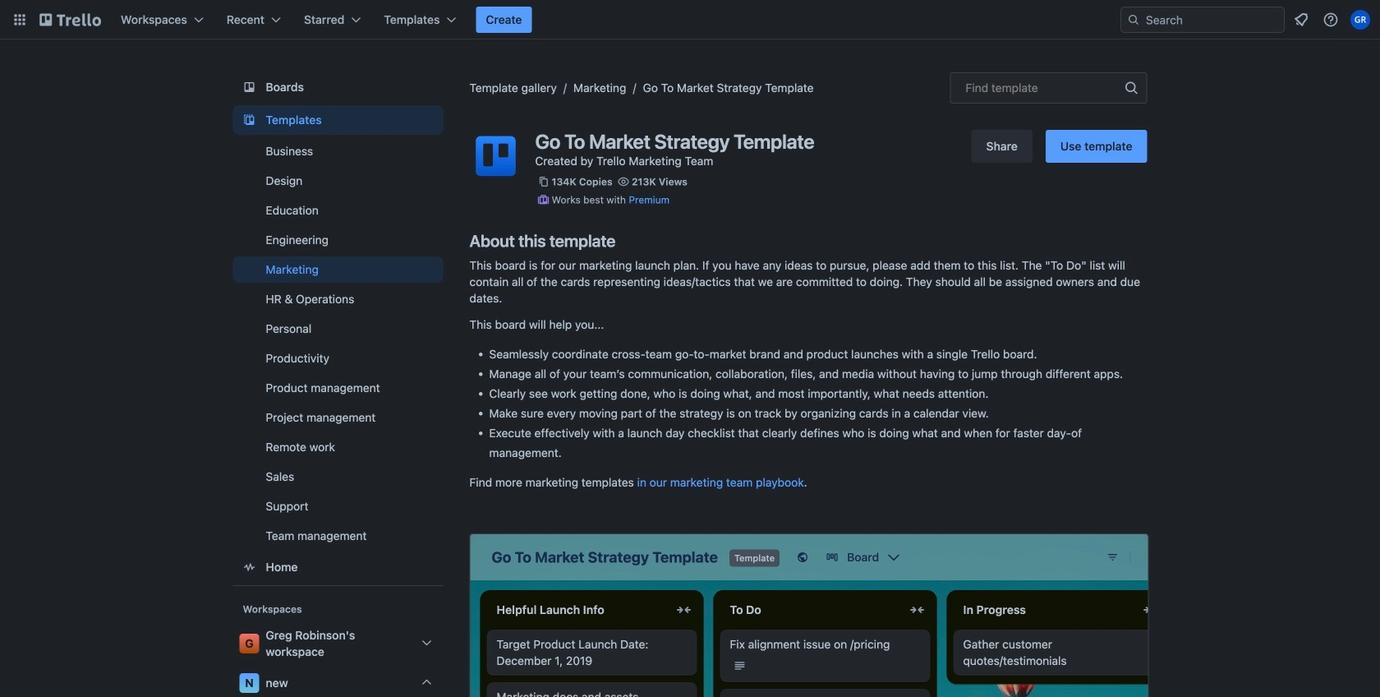 Task type: locate. For each thing, give the bounding box(es) containing it.
None field
[[951, 72, 1148, 104]]

primary element
[[0, 0, 1381, 39]]

back to home image
[[39, 7, 101, 33]]

search image
[[1128, 13, 1141, 26]]

open information menu image
[[1323, 12, 1340, 28]]

Search field
[[1121, 7, 1286, 33]]



Task type: vqa. For each thing, say whether or not it's contained in the screenshot.
color: bold lime, title: none icon
no



Task type: describe. For each thing, give the bounding box(es) containing it.
board image
[[240, 77, 259, 97]]

trello marketing team image
[[470, 130, 522, 182]]

greg robinson (gregrobinson96) image
[[1351, 10, 1371, 30]]

template board image
[[240, 110, 259, 130]]

home image
[[240, 557, 259, 577]]

sm image
[[536, 192, 552, 208]]

0 notifications image
[[1292, 10, 1312, 30]]



